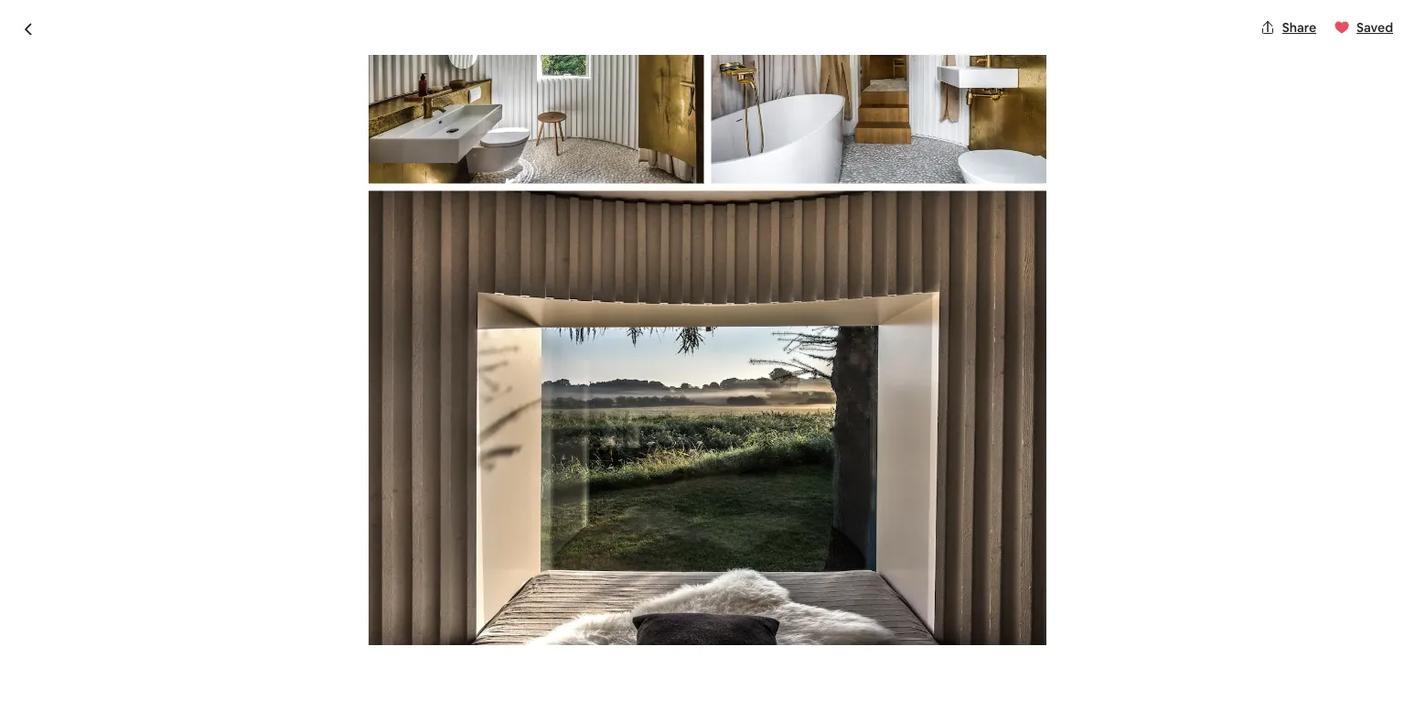 Task type: locate. For each thing, give the bounding box(es) containing it.
·
[[405, 131, 409, 150], [401, 600, 405, 619]]

cabin
[[255, 568, 307, 594]]

dialog containing share
[[0, 0, 1416, 711]]

Start your search search field
[[571, 13, 845, 57]]

hosted
[[311, 568, 378, 594]]

listing image 11 image
[[369, 0, 704, 183], [369, 0, 704, 183]]

fairytale
[[289, 92, 383, 122]]

· inside entire cabin hosted by jan henrik 3 beds · 2 baths
[[401, 600, 405, 619]]

· left stege,
[[405, 131, 409, 150]]

jan henrik is a superhost. learn more about jan henrik. image
[[742, 570, 793, 621], [742, 570, 793, 621]]

modern fairytale holiday home image 3 image
[[715, 363, 964, 540]]

listing image 13 image
[[369, 191, 1047, 645], [369, 191, 1047, 645]]

beds
[[364, 600, 398, 619]]

denmark
[[458, 131, 513, 147]]

· inside modern fairytale holiday home superhost · stege, denmark
[[405, 131, 409, 150]]

dialog
[[0, 0, 1416, 711]]

· left 2 in the bottom left of the page
[[401, 600, 405, 619]]

modern fairytale holiday home image 2 image
[[715, 172, 964, 356]]

saved button
[[1328, 12, 1401, 43]]

by
[[382, 568, 406, 594]]

3
[[353, 600, 361, 619]]

stege,
[[416, 131, 455, 147]]

1 vertical spatial ·
[[401, 600, 405, 619]]

0 vertical spatial ·
[[405, 131, 409, 150]]

listing image 12 image
[[712, 0, 1047, 183], [712, 0, 1047, 183]]

entire cabin hosted by jan henrik 3 beds · 2 baths
[[195, 568, 510, 619]]



Task type: describe. For each thing, give the bounding box(es) containing it.
modern fairytale holiday home image 4 image
[[972, 172, 1221, 356]]

2
[[408, 600, 416, 619]]

share button
[[1254, 12, 1325, 43]]

stege, denmark button
[[416, 128, 513, 150]]

saved
[[1357, 19, 1394, 36]]

home
[[474, 92, 538, 122]]

share
[[1283, 19, 1317, 36]]

$157
[[902, 592, 945, 618]]

entire
[[195, 568, 251, 594]]

holiday
[[388, 92, 469, 122]]

baths
[[419, 600, 457, 619]]

modern fairytale holiday home image 1 image
[[195, 172, 708, 540]]

modern fairytale holiday home image 5 image
[[972, 363, 1221, 540]]

$157 night
[[902, 592, 984, 618]]

jan henrik
[[410, 568, 510, 594]]

modern fairytale holiday home superhost · stege, denmark
[[195, 92, 538, 150]]

superhost
[[337, 131, 398, 147]]

night
[[949, 598, 984, 617]]

modern
[[195, 92, 284, 122]]



Task type: vqa. For each thing, say whether or not it's contained in the screenshot.
Fairytale at the left of page
yes



